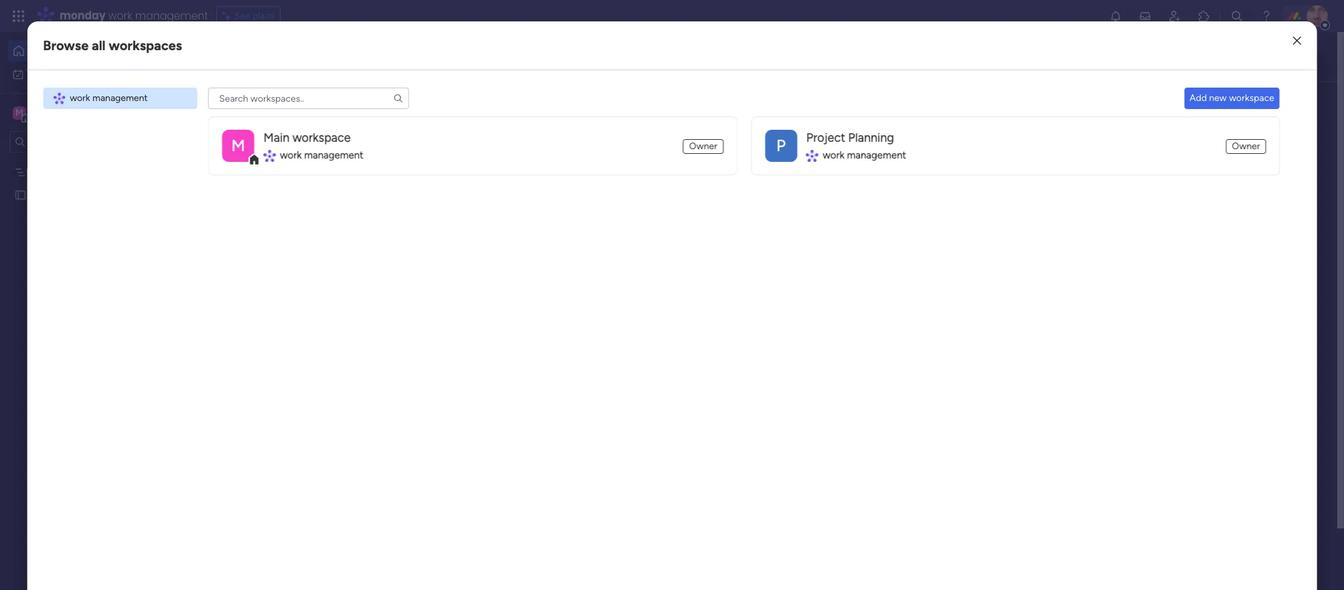 Task type: vqa. For each thing, say whether or not it's contained in the screenshot.
menu on the left of page
no



Task type: locate. For each thing, give the bounding box(es) containing it.
m inside workspace image
[[15, 107, 23, 118]]

work up browse all workspaces
[[108, 8, 132, 23]]

public board image
[[14, 189, 27, 201]]

members
[[1171, 176, 1213, 188]]

james peterson image
[[1307, 5, 1328, 27]]

marketing
[[31, 166, 73, 178]]

game
[[87, 189, 112, 201]]

invite members image
[[1168, 9, 1181, 23]]

main
[[31, 106, 54, 119], [263, 131, 289, 146]]

main workspace
[[31, 106, 110, 119], [263, 131, 350, 146]]

2 horizontal spatial work management
[[822, 150, 906, 162]]

1 vertical spatial main workspace
[[263, 131, 350, 146]]

feed
[[309, 142, 335, 157]]

1 horizontal spatial workspaces
[[452, 57, 509, 70]]

recently
[[266, 110, 315, 125]]

main workspace up the 'search in workspace' field
[[31, 106, 110, 119]]

new
[[1209, 92, 1227, 104]]

access
[[270, 57, 303, 70]]

m
[[15, 107, 23, 118], [231, 136, 245, 155]]

row group
[[208, 117, 1280, 189]]

0 horizontal spatial main
[[31, 106, 54, 119]]

management down planning
[[847, 150, 906, 162]]

work management list box
[[43, 88, 197, 109]]

0 horizontal spatial m
[[15, 107, 23, 118]]

1 workspace image from the left
[[222, 130, 254, 162]]

1 horizontal spatial main
[[263, 131, 289, 146]]

work management down planning
[[822, 150, 906, 162]]

workspace up the 'search in workspace' field
[[57, 106, 110, 119]]

monday work management
[[60, 8, 208, 23]]

owner
[[689, 140, 717, 152], [1232, 140, 1260, 152]]

Search in workspace field
[[28, 134, 112, 149]]

1 horizontal spatial main workspace
[[263, 131, 350, 146]]

0 vertical spatial main
[[31, 106, 54, 119]]

inbox image
[[1139, 9, 1152, 23]]

work management down my work button
[[70, 92, 148, 104]]

1 horizontal spatial m
[[231, 136, 245, 155]]

update
[[266, 142, 307, 157]]

main right open update feed (inbox) icon
[[263, 131, 289, 146]]

visited
[[318, 110, 355, 125]]

team
[[1144, 176, 1168, 188]]

close image
[[1293, 36, 1301, 46]]

search image
[[393, 93, 403, 104]]

1 owner from the left
[[689, 140, 717, 152]]

recently visited
[[266, 110, 355, 125]]

see
[[234, 10, 250, 21]]

workspace image down the open recently visited icon
[[222, 130, 254, 162]]

planning
[[848, 131, 894, 146]]

0 vertical spatial main workspace
[[31, 106, 110, 119]]

owner for p
[[1232, 140, 1260, 152]]

m for workspace icon containing m
[[231, 136, 245, 155]]

workspace image left project
[[765, 130, 797, 162]]

management
[[135, 8, 208, 23], [92, 92, 148, 104], [304, 150, 363, 162], [847, 150, 906, 162]]

workspace image containing p
[[765, 130, 797, 162]]

work management down recently visited
[[280, 150, 363, 162]]

home
[[31, 45, 56, 56]]

help image
[[1260, 9, 1273, 23]]

main workspace down recently visited
[[263, 131, 350, 146]]

0 horizontal spatial workspace image
[[222, 130, 254, 162]]

2 vertical spatial workspace
[[292, 131, 350, 146]]

work
[[108, 8, 132, 23], [45, 68, 65, 79], [70, 92, 90, 104], [280, 150, 301, 162], [822, 150, 844, 162]]

Search for a workspace search field
[[208, 88, 409, 109]]

quickly access your recent boards, inbox and workspaces
[[231, 57, 509, 70]]

1 horizontal spatial work management
[[280, 150, 363, 162]]

1 horizontal spatial workspace image
[[765, 130, 797, 162]]

see plans button
[[216, 6, 281, 26]]

work management inside work management list box
[[70, 92, 148, 104]]

0 vertical spatial workspace
[[1229, 92, 1274, 104]]

2 horizontal spatial workspace
[[1229, 92, 1274, 104]]

work right the my
[[45, 68, 65, 79]]

1 vertical spatial m
[[231, 136, 245, 155]]

2 workspace image from the left
[[765, 130, 797, 162]]

dapulse x slim image
[[1264, 97, 1280, 113]]

work inside list box
[[70, 92, 90, 104]]

add
[[1190, 92, 1207, 104]]

row group containing m
[[208, 117, 1280, 189]]

list box
[[0, 158, 171, 387]]

1 horizontal spatial workspace
[[292, 131, 350, 146]]

all
[[92, 38, 106, 54]]

workspaces right and
[[452, 57, 509, 70]]

p
[[776, 136, 785, 155]]

0 horizontal spatial owner
[[689, 140, 717, 152]]

see plans
[[234, 10, 275, 21]]

add new workspace button
[[1184, 88, 1280, 109]]

management down my work button
[[92, 92, 148, 104]]

None search field
[[208, 88, 409, 109]]

0 vertical spatial m
[[15, 107, 23, 118]]

work up workspace selection element
[[70, 92, 90, 104]]

2 owner from the left
[[1232, 140, 1260, 152]]

m inside workspace icon
[[231, 136, 245, 155]]

1 horizontal spatial owner
[[1232, 140, 1260, 152]]

1 vertical spatial workspace
[[57, 106, 110, 119]]

dialog containing m
[[27, 21, 1317, 591]]

workspaces down the "monday work management"
[[109, 38, 182, 54]]

workspace right new
[[1229, 92, 1274, 104]]

(inbox)
[[337, 142, 377, 157]]

workspaces
[[109, 38, 182, 54], [452, 57, 509, 70]]

main workspace inside workspace selection element
[[31, 106, 110, 119]]

0 horizontal spatial main workspace
[[31, 106, 110, 119]]

workspace image
[[222, 130, 254, 162], [765, 130, 797, 162]]

0 vertical spatial workspaces
[[109, 38, 182, 54]]

workspace
[[1229, 92, 1274, 104], [57, 106, 110, 119], [292, 131, 350, 146]]

home button
[[8, 40, 144, 62]]

notifications image
[[1109, 9, 1122, 23]]

card
[[65, 189, 85, 201]]

my
[[29, 68, 42, 79]]

main right workspace image
[[31, 106, 54, 119]]

marketing plan
[[31, 166, 93, 178]]

open update feed (inbox) image
[[247, 141, 263, 157]]

0 horizontal spatial work management
[[70, 92, 148, 104]]

plan
[[76, 166, 93, 178]]

boards,
[[364, 57, 400, 70]]

workspace down recently visited
[[292, 131, 350, 146]]

workspace image for project
[[765, 130, 797, 162]]

select product image
[[12, 9, 25, 23]]

workspace inside row group
[[292, 131, 350, 146]]

dialog
[[27, 21, 1317, 591]]

option
[[0, 160, 171, 163]]

quickly
[[231, 57, 267, 70]]

work management
[[70, 92, 148, 104], [280, 150, 363, 162], [822, 150, 906, 162]]

1 vertical spatial main
[[263, 131, 289, 146]]

workspace image containing m
[[222, 130, 254, 162]]

project
[[806, 131, 845, 146]]

none search field inside dialog
[[208, 88, 409, 109]]



Task type: describe. For each thing, give the bounding box(es) containing it.
add new workspace
[[1190, 92, 1274, 104]]

invite team members
[[1116, 176, 1213, 188]]

management down the visited
[[304, 150, 363, 162]]

work down project
[[822, 150, 844, 162]]

search everything image
[[1230, 9, 1244, 23]]

workspace inside button
[[1229, 92, 1274, 104]]

browse
[[43, 38, 89, 54]]

workspace selection element
[[13, 105, 112, 122]]

work management for p
[[822, 150, 906, 162]]

apps image
[[1197, 9, 1211, 23]]

management inside list box
[[92, 92, 148, 104]]

my work button
[[8, 63, 144, 85]]

owner for m
[[689, 140, 717, 152]]

profile
[[1187, 102, 1222, 117]]

invite
[[1116, 176, 1142, 188]]

plans
[[253, 10, 275, 21]]

browse all workspaces
[[43, 38, 182, 54]]

management up browse all workspaces
[[135, 8, 208, 23]]

main workspace inside dialog
[[263, 131, 350, 146]]

trading
[[31, 189, 63, 201]]

work inside button
[[45, 68, 65, 79]]

0 horizontal spatial workspace
[[57, 106, 110, 119]]

m for workspace image
[[15, 107, 23, 118]]

workspace image
[[13, 105, 26, 120]]

row group inside dialog
[[208, 117, 1280, 189]]

invite team members link
[[1116, 174, 1284, 189]]

1 vertical spatial workspaces
[[452, 57, 509, 70]]

monday
[[60, 8, 106, 23]]

trading card game
[[31, 189, 112, 201]]

main inside workspace selection element
[[31, 106, 54, 119]]

and
[[431, 57, 449, 70]]

complete your profile
[[1103, 102, 1222, 117]]

work management for m
[[280, 150, 363, 162]]

recent
[[330, 57, 361, 70]]

open recently visited image
[[247, 109, 263, 125]]

list box containing marketing plan
[[0, 158, 171, 387]]

0 horizontal spatial workspaces
[[109, 38, 182, 54]]

your
[[306, 57, 327, 70]]

update feed (inbox)
[[266, 142, 377, 157]]

inbox
[[402, 57, 429, 70]]

complete
[[1103, 102, 1157, 117]]

project planning
[[806, 131, 894, 146]]

workspace image for main
[[222, 130, 254, 162]]

my work
[[29, 68, 65, 79]]

work left feed
[[280, 150, 301, 162]]

your
[[1160, 102, 1184, 117]]



